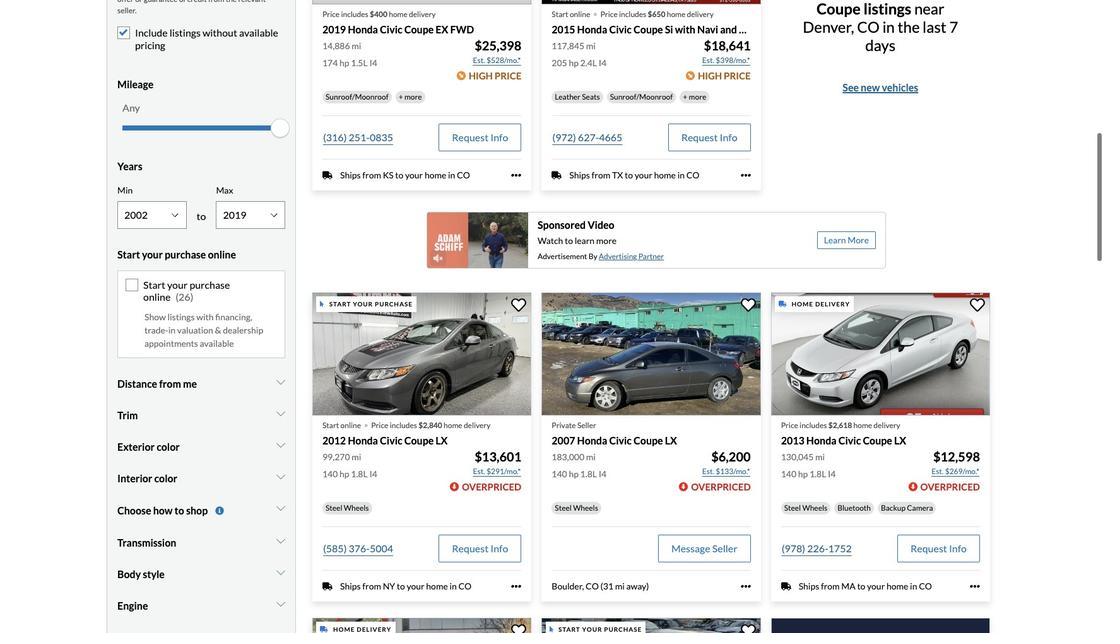 Task type: locate. For each thing, give the bounding box(es) containing it.
140
[[323, 469, 338, 480], [552, 469, 567, 480], [781, 469, 797, 480]]

steel up '(978)'
[[785, 504, 801, 514]]

1 lx from the left
[[436, 435, 448, 447]]

request
[[452, 131, 489, 143], [682, 131, 718, 143], [452, 543, 489, 555], [911, 543, 948, 555]]

truck image down the (972)
[[552, 170, 562, 180]]

2 horizontal spatial steel wheels
[[785, 504, 828, 514]]

est. inside '$6,200 est. $133/mo.*'
[[703, 467, 715, 477]]

0 vertical spatial seller
[[578, 421, 597, 431]]

chevron down image inside "distance from me" dropdown button
[[277, 378, 285, 388]]

includes
[[341, 9, 369, 19], [619, 9, 647, 19], [390, 421, 417, 431], [800, 421, 827, 431]]

me
[[183, 378, 197, 390]]

request info
[[452, 131, 508, 143], [682, 131, 738, 143], [452, 543, 508, 555], [911, 543, 967, 555]]

1.8l for ·
[[351, 469, 368, 480]]

1.8l inside 99,270 mi 140 hp 1.8l i4
[[351, 469, 368, 480]]

to for $12,598
[[858, 582, 866, 592]]

est. inside $13,601 est. $291/mo.*
[[473, 467, 485, 477]]

in
[[883, 18, 895, 36], [448, 170, 455, 181], [678, 170, 685, 181], [168, 325, 176, 336], [450, 582, 457, 592], [911, 582, 918, 592]]

1 horizontal spatial start your purchase
[[559, 626, 642, 634]]

price up 99,270 mi 140 hp 1.8l i4
[[371, 421, 389, 431]]

0 horizontal spatial home
[[333, 626, 355, 634]]

mileage button
[[117, 69, 285, 100]]

0 vertical spatial delivery
[[816, 300, 851, 308]]

0 vertical spatial home
[[792, 300, 814, 308]]

financing,
[[215, 312, 252, 323]]

request for $25,398
[[452, 131, 489, 143]]

any
[[122, 101, 140, 113]]

civic down $400
[[380, 23, 403, 35]]

last
[[923, 18, 947, 36]]

sunroof/moonroof down '1.5l'
[[326, 92, 389, 102]]

ships for $18,641
[[570, 170, 590, 181]]

140 inside 130,045 mi 140 hp 1.8l i4
[[781, 469, 797, 480]]

start your purchase for mouse pointer icon within the start your purchase link
[[559, 626, 642, 634]]

to right ny
[[397, 582, 405, 592]]

chevron down image inside exterior color dropdown button
[[277, 441, 285, 451]]

home right $2,840
[[444, 421, 463, 431]]

ellipsis h image for $18,641
[[741, 171, 751, 181]]

2 horizontal spatial steel
[[785, 504, 801, 514]]

mi up 2.4l
[[586, 41, 596, 51]]

overpriced for $2,618
[[921, 482, 981, 493]]

ships left tx
[[570, 170, 590, 181]]

0 horizontal spatial high
[[469, 70, 493, 82]]

ellipsis h image
[[512, 171, 522, 181], [741, 171, 751, 181], [512, 582, 522, 592], [741, 582, 751, 592], [970, 582, 981, 592]]

1 vertical spatial listings
[[168, 312, 195, 323]]

civic inside price includes $400 home delivery 2019 honda civic coupe ex fwd
[[380, 23, 403, 35]]

2 steel wheels from the left
[[555, 504, 599, 514]]

vehicles
[[882, 81, 919, 93]]

0 vertical spatial with
[[675, 23, 696, 35]]

high down est. $528/mo.* button
[[469, 70, 493, 82]]

delivery inside start online · price includes $650 home delivery 2015 honda civic coupe si with navi and summer tires
[[687, 9, 714, 19]]

$133/mo.*
[[716, 467, 751, 477]]

from left ny
[[363, 582, 381, 592]]

home right $2,618
[[854, 421, 873, 431]]

est. down $12,598
[[932, 467, 944, 477]]

color
[[157, 441, 180, 453], [154, 473, 178, 485]]

request info for $18,641
[[682, 131, 738, 143]]

transmission
[[117, 538, 176, 550]]

coupe inside price includes $2,618 home delivery 2013 honda civic coupe lx
[[863, 435, 893, 447]]

1 price from the left
[[495, 70, 522, 82]]

0 horizontal spatial more
[[405, 92, 422, 102]]

0 horizontal spatial overpriced
[[462, 482, 522, 493]]

high price for $400
[[469, 70, 522, 82]]

listings inside show listings with financing, trade-in valuation & dealership appointments available
[[168, 312, 195, 323]]

price up 2019
[[323, 9, 340, 19]]

to for $13,601
[[397, 582, 405, 592]]

overpriced down est. $133/mo.* button
[[692, 482, 751, 493]]

1 horizontal spatial truck image
[[552, 170, 562, 180]]

from for $12,598
[[821, 582, 840, 592]]

i4 down private seller 2007 honda civic coupe lx
[[599, 469, 607, 480]]

1 high price from the left
[[469, 70, 522, 82]]

to for $18,641
[[625, 170, 633, 181]]

99,270 mi 140 hp 1.8l i4
[[323, 452, 377, 480]]

i4 down price includes $2,618 home delivery 2013 honda civic coupe lx
[[828, 469, 836, 480]]

0 horizontal spatial price
[[495, 70, 522, 82]]

co for $18,641
[[687, 170, 700, 181]]

3 140 from the left
[[781, 469, 797, 480]]

honda up 99,270 mi 140 hp 1.8l i4
[[348, 435, 378, 447]]

1 horizontal spatial overpriced
[[692, 482, 751, 493]]

truck image
[[323, 170, 333, 180], [552, 170, 562, 180], [781, 582, 792, 592]]

2 steel from the left
[[555, 504, 572, 514]]

more
[[405, 92, 422, 102], [689, 92, 707, 102]]

interior color
[[117, 473, 178, 485]]

price down $528/mo.*
[[495, 70, 522, 82]]

hp for $13,601
[[340, 469, 350, 480]]

private seller 2007 honda civic coupe lx
[[552, 421, 677, 447]]

0 horizontal spatial high price
[[469, 70, 522, 82]]

0 vertical spatial home delivery
[[792, 300, 851, 308]]

denver,
[[803, 18, 855, 36]]

truck image for $2,618
[[781, 582, 792, 592]]

hp down the 130,045
[[799, 469, 808, 480]]

0 vertical spatial start your purchase online
[[117, 248, 236, 260]]

hp down 183,000 on the bottom of page
[[569, 469, 579, 480]]

0 horizontal spatial seller
[[578, 421, 597, 431]]

1 horizontal spatial delivery
[[816, 300, 851, 308]]

and
[[721, 23, 737, 35]]

est. left $133/mo.*
[[703, 467, 715, 477]]

1 horizontal spatial sunroof/moonroof
[[610, 92, 673, 102]]

est. for $12,598
[[932, 467, 944, 477]]

0 vertical spatial start your purchase
[[329, 300, 413, 308]]

1 horizontal spatial +
[[683, 92, 688, 102]]

140 inside 99,270 mi 140 hp 1.8l i4
[[323, 469, 338, 480]]

mi inside 130,045 mi 140 hp 1.8l i4
[[816, 452, 825, 463]]

steel wheels down 183,000 mi 140 hp 1.8l i4
[[555, 504, 599, 514]]

boulder,
[[552, 582, 584, 592]]

steel wheels for 2007
[[555, 504, 599, 514]]

honda inside price includes $400 home delivery 2019 honda civic coupe ex fwd
[[348, 23, 378, 35]]

1 chevron down image from the top
[[277, 378, 285, 388]]

civic right 2012
[[380, 435, 403, 447]]

hp for $25,398
[[340, 58, 350, 68]]

2 lx from the left
[[665, 435, 677, 447]]

2 horizontal spatial truck image
[[781, 582, 792, 592]]

choose how to shop button
[[117, 495, 285, 528]]

3 chevron down image from the top
[[277, 472, 285, 482]]

wheels down 183,000 mi 140 hp 1.8l i4
[[573, 504, 599, 514]]

home right $400
[[389, 9, 408, 19]]

0 horizontal spatial lx
[[436, 435, 448, 447]]

1 horizontal spatial high price
[[698, 70, 751, 82]]

0 vertical spatial chevron down image
[[277, 409, 285, 419]]

· inside start online · price includes $650 home delivery 2015 honda civic coupe si with navi and summer tires
[[593, 1, 598, 24]]

1 horizontal spatial + more
[[683, 92, 707, 102]]

seller right private
[[578, 421, 597, 431]]

3 lx from the left
[[895, 435, 907, 447]]

0 horizontal spatial wheels
[[344, 504, 369, 514]]

0 horizontal spatial mouse pointer image
[[320, 301, 324, 308]]

ships from ks to your home in co
[[340, 170, 470, 181]]

chevron down image inside the trim dropdown button
[[277, 409, 285, 419]]

delivery for gray 2013 honda civic coupe lx coupe front-wheel drive automatic 'image'
[[816, 300, 851, 308]]

from left "ks"
[[363, 170, 381, 181]]

body style
[[117, 569, 165, 581]]

mi right 99,270
[[352, 452, 361, 463]]

start your purchase online
[[117, 248, 236, 260], [143, 279, 230, 303]]

price up "2013"
[[781, 421, 799, 431]]

seller inside private seller 2007 honda civic coupe lx
[[578, 421, 597, 431]]

$291/mo.*
[[487, 467, 521, 477]]

hp inside the 117,845 mi 205 hp 2.4l i4
[[569, 58, 579, 68]]

overpriced down est. $269/mo.* button
[[921, 482, 981, 493]]

days
[[866, 36, 896, 54]]

view more image
[[215, 507, 224, 516]]

140 down 99,270
[[323, 469, 338, 480]]

mouse pointer image for 2012 honda civic coupe lx coupe front-wheel drive automatic image
[[320, 301, 324, 308]]

honda up 183,000 mi 140 hp 1.8l i4
[[577, 435, 608, 447]]

mi inside 99,270 mi 140 hp 1.8l i4
[[352, 452, 361, 463]]

hp right 174
[[340, 58, 350, 68]]

1 horizontal spatial steel
[[555, 504, 572, 514]]

from left tx
[[592, 170, 611, 181]]

7
[[950, 18, 959, 36]]

honda down $2,618
[[807, 435, 837, 447]]

from for $18,641
[[592, 170, 611, 181]]

to right tx
[[625, 170, 633, 181]]

home up si
[[667, 9, 686, 19]]

i4 right '1.5l'
[[370, 58, 377, 68]]

civic inside private seller 2007 honda civic coupe lx
[[610, 435, 632, 447]]

start your purchase online down start your purchase online dropdown button
[[143, 279, 230, 303]]

message seller
[[672, 543, 738, 555]]

1 vertical spatial delivery
[[357, 626, 392, 634]]

3 steel from the left
[[785, 504, 801, 514]]

honda inside private seller 2007 honda civic coupe lx
[[577, 435, 608, 447]]

$528/mo.*
[[487, 56, 521, 65]]

gold 2007 honda civic coupe lx coupe front-wheel drive 5-speed manual image
[[542, 293, 761, 416]]

2 chevron down image from the top
[[277, 441, 285, 451]]

honda inside price includes $2,618 home delivery 2013 honda civic coupe lx
[[807, 435, 837, 447]]

hp inside "14,886 mi 174 hp 1.5l i4"
[[340, 58, 350, 68]]

hp inside 130,045 mi 140 hp 1.8l i4
[[799, 469, 808, 480]]

1 vertical spatial start your purchase online
[[143, 279, 230, 303]]

1 chevron down image from the top
[[277, 409, 285, 419]]

1 1.8l from the left
[[351, 469, 368, 480]]

truck image down '(978)'
[[781, 582, 792, 592]]

start your purchase for mouse pointer icon related to 2012 honda civic coupe lx coupe front-wheel drive automatic image
[[329, 300, 413, 308]]

140 down 183,000 on the bottom of page
[[552, 469, 567, 480]]

to inside dropdown button
[[175, 505, 184, 517]]

from left me
[[159, 378, 181, 390]]

· for $18,641
[[593, 1, 598, 24]]

chevron down image
[[277, 409, 285, 419], [277, 537, 285, 547], [277, 569, 285, 579]]

available right without
[[239, 27, 278, 39]]

3 steel wheels from the left
[[785, 504, 828, 514]]

0 vertical spatial listings
[[170, 27, 201, 39]]

i4 inside 183,000 mi 140 hp 1.8l i4
[[599, 469, 607, 480]]

available
[[239, 27, 278, 39], [200, 338, 234, 349]]

2 horizontal spatial 1.8l
[[810, 469, 827, 480]]

1 vertical spatial chevron down image
[[277, 537, 285, 547]]

1 steel from the left
[[326, 504, 343, 514]]

price down white 2015 honda civic coupe si with navi and summer tires coupe front-wheel drive manual image on the top of the page
[[601, 9, 618, 19]]

sunroof/moonroof
[[326, 92, 389, 102], [610, 92, 673, 102]]

0 horizontal spatial start your purchase
[[329, 300, 413, 308]]

includes left $400
[[341, 9, 369, 19]]

1 vertical spatial home delivery
[[333, 626, 392, 634]]

$6,200
[[712, 450, 751, 465]]

engine button
[[117, 591, 285, 623]]

high for ·
[[698, 70, 722, 82]]

0 horizontal spatial available
[[200, 338, 234, 349]]

delivery up the "navi"
[[687, 9, 714, 19]]

info for $12,598
[[950, 543, 967, 555]]

request for $18,641
[[682, 131, 718, 143]]

mouse pointer image
[[320, 301, 324, 308], [550, 627, 554, 634]]

1 horizontal spatial mouse pointer image
[[550, 627, 554, 634]]

1 horizontal spatial home
[[792, 300, 814, 308]]

request info button for $25,398
[[439, 124, 522, 152]]

2 price from the left
[[724, 70, 751, 82]]

$269/mo.*
[[946, 467, 980, 477]]

listings right include
[[170, 27, 201, 39]]

(972)
[[553, 131, 576, 143]]

available down &
[[200, 338, 234, 349]]

2012 honda civic coupe lx coupe front-wheel drive automatic image
[[313, 293, 532, 416]]

1 more from the left
[[405, 92, 422, 102]]

1 horizontal spatial high
[[698, 70, 722, 82]]

truck image for ·
[[552, 170, 562, 180]]

2 chevron down image from the top
[[277, 537, 285, 547]]

tires
[[779, 23, 802, 35]]

2 140 from the left
[[552, 469, 567, 480]]

est. down $13,601 on the bottom of the page
[[473, 467, 485, 477]]

high down est. $398/mo.* button
[[698, 70, 722, 82]]

i4 inside "14,886 mi 174 hp 1.5l i4"
[[370, 58, 377, 68]]

home right ma
[[887, 582, 909, 592]]

0 horizontal spatial delivery
[[357, 626, 392, 634]]

140 down the 130,045
[[781, 469, 797, 480]]

civic down $2,618
[[839, 435, 861, 447]]

1 vertical spatial with
[[196, 312, 214, 323]]

1 + more from the left
[[399, 92, 422, 102]]

2 high price from the left
[[698, 70, 751, 82]]

online inside start online · price includes $650 home delivery 2015 honda civic coupe si with navi and summer tires
[[570, 9, 591, 19]]

steel for ·
[[326, 504, 343, 514]]

message
[[672, 543, 711, 555]]

steel wheels up (978) 226-1752 at the right
[[785, 504, 828, 514]]

est. inside $18,641 est. $398/mo.*
[[703, 56, 715, 65]]

mi for $18,641
[[586, 41, 596, 51]]

the
[[898, 18, 920, 36]]

delivery right $2,618
[[874, 421, 901, 431]]

0 horizontal spatial steel wheels
[[326, 504, 369, 514]]

ships down (978) 226-1752 button
[[799, 582, 820, 592]]

overpriced
[[462, 482, 522, 493], [692, 482, 751, 493], [921, 482, 981, 493]]

0 horizontal spatial + more
[[399, 92, 422, 102]]

mouse pointer image inside start your purchase link
[[550, 627, 554, 634]]

sunroof/moonroof right seats
[[610, 92, 673, 102]]

years
[[117, 160, 142, 172]]

see
[[843, 81, 859, 93]]

color right interior
[[154, 473, 178, 485]]

chevron down image
[[277, 378, 285, 388], [277, 441, 285, 451], [277, 472, 285, 482], [277, 504, 285, 514], [277, 600, 285, 610]]

home
[[389, 9, 408, 19], [667, 9, 686, 19], [425, 170, 447, 181], [654, 170, 676, 181], [444, 421, 463, 431], [854, 421, 873, 431], [426, 582, 448, 592], [887, 582, 909, 592]]

steel for 2007
[[555, 504, 572, 514]]

home inside start online · price includes $650 home delivery 2015 honda civic coupe si with navi and summer tires
[[667, 9, 686, 19]]

2 sunroof/moonroof from the left
[[610, 92, 673, 102]]

start your purchase online button
[[117, 239, 285, 271]]

mi right the 130,045
[[816, 452, 825, 463]]

1 high from the left
[[469, 70, 493, 82]]

2 horizontal spatial overpriced
[[921, 482, 981, 493]]

0 horizontal spatial home delivery
[[333, 626, 392, 634]]

0 horizontal spatial +
[[399, 92, 403, 102]]

i4 inside 130,045 mi 140 hp 1.8l i4
[[828, 469, 836, 480]]

to
[[395, 170, 404, 181], [625, 170, 633, 181], [197, 210, 206, 222], [175, 505, 184, 517], [397, 582, 405, 592], [858, 582, 866, 592]]

+ more
[[399, 92, 422, 102], [683, 92, 707, 102]]

0 horizontal spatial 1.8l
[[351, 469, 368, 480]]

trim button
[[117, 400, 285, 432]]

1 horizontal spatial more
[[689, 92, 707, 102]]

lx
[[436, 435, 448, 447], [665, 435, 677, 447], [895, 435, 907, 447]]

start inside dropdown button
[[117, 248, 140, 260]]

mi right 183,000 on the bottom of page
[[586, 452, 596, 463]]

5 chevron down image from the top
[[277, 600, 285, 610]]

listings inside include listings without available pricing
[[170, 27, 201, 39]]

1 vertical spatial home
[[333, 626, 355, 634]]

with right si
[[675, 23, 696, 35]]

1 wheels from the left
[[344, 504, 369, 514]]

est. down "$18,641"
[[703, 56, 715, 65]]

2 horizontal spatial wheels
[[803, 504, 828, 514]]

est. inside $12,598 est. $269/mo.*
[[932, 467, 944, 477]]

wheels up (585) 376-5004
[[344, 504, 369, 514]]

0 vertical spatial color
[[157, 441, 180, 453]]

ellipsis h image for $12,598
[[970, 582, 981, 592]]

honda up the 117,845 mi 205 hp 2.4l i4
[[577, 23, 608, 35]]

honda
[[348, 23, 378, 35], [577, 23, 608, 35], [348, 435, 378, 447], [577, 435, 608, 447], [807, 435, 837, 447]]

ships down (585) 376-5004 button
[[340, 582, 361, 592]]

delivery up $13,601 on the bottom of the page
[[464, 421, 491, 431]]

in for $12,598
[[911, 582, 918, 592]]

includes down white 2015 honda civic coupe si with navi and summer tires coupe front-wheel drive manual image on the top of the page
[[619, 9, 647, 19]]

2 high from the left
[[698, 70, 722, 82]]

price inside price includes $2,618 home delivery 2013 honda civic coupe lx
[[781, 421, 799, 431]]

1 overpriced from the left
[[462, 482, 522, 493]]

1 vertical spatial mouse pointer image
[[550, 627, 554, 634]]

1 horizontal spatial available
[[239, 27, 278, 39]]

i4 right 2.4l
[[599, 58, 607, 68]]

0 horizontal spatial with
[[196, 312, 214, 323]]

chevron down image inside body style dropdown button
[[277, 569, 285, 579]]

1 vertical spatial available
[[200, 338, 234, 349]]

1 horizontal spatial price
[[724, 70, 751, 82]]

hp inside 99,270 mi 140 hp 1.8l i4
[[340, 469, 350, 480]]

to right "ks"
[[395, 170, 404, 181]]

exterior color button
[[117, 432, 285, 463]]

delivery
[[816, 300, 851, 308], [357, 626, 392, 634]]

high price for ·
[[698, 70, 751, 82]]

i4 for $18,641
[[599, 58, 607, 68]]

truck image
[[779, 301, 787, 308], [323, 582, 333, 592], [320, 627, 328, 634]]

ny
[[383, 582, 395, 592]]

to right how
[[175, 505, 184, 517]]

est. for $6,200
[[703, 467, 715, 477]]

2 horizontal spatial lx
[[895, 435, 907, 447]]

see new vehicles
[[843, 81, 919, 93]]

3 overpriced from the left
[[921, 482, 981, 493]]

price inside start online · price includes $650 home delivery 2015 honda civic coupe si with navi and summer tires
[[601, 9, 618, 19]]

hp down 99,270
[[340, 469, 350, 480]]

color right exterior
[[157, 441, 180, 453]]

includes left $2,840
[[390, 421, 417, 431]]

start your purchase online inside dropdown button
[[117, 248, 236, 260]]

chevron down image inside transmission dropdown button
[[277, 537, 285, 547]]

1.8l inside 183,000 mi 140 hp 1.8l i4
[[581, 469, 597, 480]]

117,845
[[552, 41, 585, 51]]

steel
[[326, 504, 343, 514], [555, 504, 572, 514], [785, 504, 801, 514]]

0 vertical spatial available
[[239, 27, 278, 39]]

i4 down start online · price includes $2,840 home delivery 2012 honda civic coupe lx
[[370, 469, 377, 480]]

est.
[[473, 56, 485, 65], [703, 56, 715, 65], [473, 467, 485, 477], [703, 467, 715, 477], [932, 467, 944, 477]]

ships for $25,398
[[340, 170, 361, 181]]

1 vertical spatial seller
[[713, 543, 738, 555]]

with inside start online · price includes $650 home delivery 2015 honda civic coupe si with navi and summer tires
[[675, 23, 696, 35]]

0 vertical spatial mouse pointer image
[[320, 301, 324, 308]]

1 vertical spatial start your purchase
[[559, 626, 642, 634]]

+
[[399, 92, 403, 102], [683, 92, 688, 102]]

chevron down image inside interior color dropdown button
[[277, 472, 285, 482]]

near denver, co in the last 7 days
[[803, 0, 959, 54]]

0 horizontal spatial 140
[[323, 469, 338, 480]]

i4 inside 99,270 mi 140 hp 1.8l i4
[[370, 469, 377, 480]]

0 vertical spatial truck image
[[779, 301, 787, 308]]

overpriced for ·
[[462, 482, 522, 493]]

high price down est. $398/mo.* button
[[698, 70, 751, 82]]

seller right message
[[713, 543, 738, 555]]

2.4l
[[581, 58, 597, 68]]

1 vertical spatial color
[[154, 473, 178, 485]]

start online · price includes $2,840 home delivery 2012 honda civic coupe lx
[[323, 413, 491, 447]]

honda down $400
[[348, 23, 378, 35]]

est. inside $25,398 est. $528/mo.*
[[473, 56, 485, 65]]

1 steel wheels from the left
[[326, 504, 369, 514]]

2 horizontal spatial 140
[[781, 469, 797, 480]]

2 vertical spatial truck image
[[320, 627, 328, 634]]

truck image inside home delivery link
[[320, 627, 328, 634]]

mi inside the 117,845 mi 205 hp 2.4l i4
[[586, 41, 596, 51]]

to right ma
[[858, 582, 866, 592]]

steel down 183,000 mi 140 hp 1.8l i4
[[555, 504, 572, 514]]

· right '2015'
[[593, 1, 598, 24]]

1 140 from the left
[[323, 469, 338, 480]]

exterior color
[[117, 441, 180, 453]]

chevron down image for distance
[[277, 378, 285, 388]]

coupe
[[405, 23, 434, 35], [634, 23, 663, 35], [405, 435, 434, 447], [634, 435, 663, 447], [863, 435, 893, 447]]

steel up (585)
[[326, 504, 343, 514]]

from left ma
[[821, 582, 840, 592]]

0 horizontal spatial ·
[[364, 413, 369, 436]]

mi inside "14,886 mi 174 hp 1.5l i4"
[[352, 41, 361, 51]]

civic right '2007'
[[610, 435, 632, 447]]

1 horizontal spatial wheels
[[573, 504, 599, 514]]

· inside start online · price includes $2,840 home delivery 2012 honda civic coupe lx
[[364, 413, 369, 436]]

1 horizontal spatial seller
[[713, 543, 738, 555]]

includes inside start online · price includes $2,840 home delivery 2012 honda civic coupe lx
[[390, 421, 417, 431]]

start your purchase online up '(26)'
[[117, 248, 236, 260]]

mi up '1.5l'
[[352, 41, 361, 51]]

info for $18,641
[[720, 131, 738, 143]]

140 for 2007
[[552, 469, 567, 480]]

2 1.8l from the left
[[581, 469, 597, 480]]

2 wheels from the left
[[573, 504, 599, 514]]

1 horizontal spatial lx
[[665, 435, 677, 447]]

mouse pointer image for the gray 2018 honda civic coupe lx-p coupe front-wheel drive continuously variable transmission image
[[550, 627, 554, 634]]

2 overpriced from the left
[[692, 482, 751, 493]]

chevron down image for trim
[[277, 409, 285, 419]]

ships for $12,598
[[799, 582, 820, 592]]

includes up "2013"
[[800, 421, 827, 431]]

2 vertical spatial chevron down image
[[277, 569, 285, 579]]

seller inside button
[[713, 543, 738, 555]]

wheels left bluetooth
[[803, 504, 828, 514]]

available inside include listings without available pricing
[[239, 27, 278, 39]]

start your purchase
[[329, 300, 413, 308], [559, 626, 642, 634]]

info for $13,601
[[491, 543, 508, 555]]

1 vertical spatial ·
[[364, 413, 369, 436]]

0 horizontal spatial truck image
[[323, 170, 333, 180]]

price down the $398/mo.*
[[724, 70, 751, 82]]

with up 'valuation' in the bottom left of the page
[[196, 312, 214, 323]]

start
[[552, 9, 569, 19], [117, 248, 140, 260], [143, 279, 165, 291], [329, 300, 351, 308], [323, 421, 339, 431], [559, 626, 581, 634]]

civic down white 2015 honda civic coupe si with navi and summer tires coupe front-wheel drive manual image on the top of the page
[[610, 23, 632, 35]]

seller
[[578, 421, 597, 431], [713, 543, 738, 555]]

376-
[[349, 543, 370, 555]]

0 vertical spatial ·
[[593, 1, 598, 24]]

wheels for ·
[[344, 504, 369, 514]]

chevron down image for interior
[[277, 472, 285, 482]]

delivery down red 2019 honda civic coupe ex fwd coupe front-wheel drive continuously variable transmission image
[[409, 9, 436, 19]]

summer
[[739, 23, 777, 35]]

3 wheels from the left
[[803, 504, 828, 514]]

coupe inside start online · price includes $650 home delivery 2015 honda civic coupe si with navi and summer tires
[[634, 23, 663, 35]]

gray 2013 honda civic coupe lx coupe front-wheel drive automatic image
[[771, 293, 991, 416]]

est. down $25,398
[[473, 56, 485, 65]]

price inside start online · price includes $2,840 home delivery 2012 honda civic coupe lx
[[371, 421, 389, 431]]

1 horizontal spatial 140
[[552, 469, 567, 480]]

1 horizontal spatial home delivery
[[792, 300, 851, 308]]

delivery inside price includes $2,618 home delivery 2013 honda civic coupe lx
[[874, 421, 901, 431]]

1.8l inside 130,045 mi 140 hp 1.8l i4
[[810, 469, 827, 480]]

1 horizontal spatial ·
[[593, 1, 598, 24]]

civic inside start online · price includes $2,840 home delivery 2012 honda civic coupe lx
[[380, 435, 403, 447]]

(978)
[[782, 543, 806, 555]]

mi for $6,200
[[586, 452, 596, 463]]

$25,398 est. $528/mo.*
[[473, 38, 522, 65]]

mi inside 183,000 mi 140 hp 1.8l i4
[[586, 452, 596, 463]]

steel wheels for $2,618
[[785, 504, 828, 514]]

wheels for 2007
[[573, 504, 599, 514]]

listings up 'valuation' in the bottom left of the page
[[168, 312, 195, 323]]

home up home delivery link
[[426, 582, 448, 592]]

0 horizontal spatial sunroof/moonroof
[[326, 92, 389, 102]]

listings
[[170, 27, 201, 39], [168, 312, 195, 323]]

available inside show listings with financing, trade-in valuation & dealership appointments available
[[200, 338, 234, 349]]

appointments
[[145, 338, 198, 349]]

0 horizontal spatial steel
[[326, 504, 343, 514]]

ships left "ks"
[[340, 170, 361, 181]]

$2,840
[[419, 421, 442, 431]]

3 1.8l from the left
[[810, 469, 827, 480]]

1 horizontal spatial 1.8l
[[581, 469, 597, 480]]

1 sunroof/moonroof from the left
[[326, 92, 389, 102]]

hp inside 183,000 mi 140 hp 1.8l i4
[[569, 469, 579, 480]]

ships
[[340, 170, 361, 181], [570, 170, 590, 181], [340, 582, 361, 592], [799, 582, 820, 592]]

3 chevron down image from the top
[[277, 569, 285, 579]]

steel wheels up (585) 376-5004
[[326, 504, 369, 514]]

coupe inside private seller 2007 honda civic coupe lx
[[634, 435, 663, 447]]

1 horizontal spatial with
[[675, 23, 696, 35]]

to for $25,398
[[395, 170, 404, 181]]

i4 inside the 117,845 mi 205 hp 2.4l i4
[[599, 58, 607, 68]]

2 + more from the left
[[683, 92, 707, 102]]

co
[[858, 18, 880, 36], [457, 170, 470, 181], [687, 170, 700, 181], [459, 582, 472, 592], [586, 582, 599, 592], [919, 582, 933, 592]]

627-
[[578, 131, 599, 143]]

130,045
[[781, 452, 814, 463]]

140 inside 183,000 mi 140 hp 1.8l i4
[[552, 469, 567, 480]]

1 horizontal spatial steel wheels
[[555, 504, 599, 514]]



Task type: describe. For each thing, give the bounding box(es) containing it.
14,886
[[323, 41, 350, 51]]

chevron down image inside engine dropdown button
[[277, 600, 285, 610]]

1.8l for 2007
[[581, 469, 597, 480]]

2015
[[552, 23, 576, 35]]

white 2015 honda civic coupe si with navi and summer tires coupe front-wheel drive manual image
[[542, 0, 761, 4]]

purchase inside dropdown button
[[165, 248, 206, 260]]

$13,601
[[475, 450, 522, 465]]

ks
[[383, 170, 394, 181]]

show
[[145, 312, 166, 323]]

price inside price includes $400 home delivery 2019 honda civic coupe ex fwd
[[323, 9, 340, 19]]

request info for $12,598
[[911, 543, 967, 555]]

1 vertical spatial truck image
[[323, 582, 333, 592]]

backup camera
[[881, 504, 934, 514]]

(972) 627-4665 button
[[552, 124, 623, 152]]

seller for message
[[713, 543, 738, 555]]

delivery inside start online · price includes $2,840 home delivery 2012 honda civic coupe lx
[[464, 421, 491, 431]]

bluetooth
[[838, 504, 871, 514]]

est. $133/mo.* button
[[702, 466, 751, 479]]

lx inside private seller 2007 honda civic coupe lx
[[665, 435, 677, 447]]

from for $13,601
[[363, 582, 381, 592]]

ellipsis h image for $25,398
[[512, 171, 522, 181]]

from inside dropdown button
[[159, 378, 181, 390]]

steel wheels for ·
[[326, 504, 369, 514]]

wheels for $2,618
[[803, 504, 828, 514]]

see new vehicles link
[[843, 80, 919, 95]]

fwd
[[450, 23, 474, 35]]

$18,641 est. $398/mo.*
[[703, 38, 751, 65]]

co inside near denver, co in the last 7 days
[[858, 18, 880, 36]]

leather
[[555, 92, 581, 102]]

mi for $13,601
[[352, 452, 361, 463]]

request info button for $13,601
[[439, 536, 522, 563]]

new
[[861, 81, 880, 93]]

i4 for $12,598
[[828, 469, 836, 480]]

home delivery for the white 2015 honda civic coupe si with navi and summer tires coupe front-wheel drive 6-speed manual image
[[333, 626, 392, 634]]

request info for $25,398
[[452, 131, 508, 143]]

home right tx
[[654, 170, 676, 181]]

body
[[117, 569, 141, 581]]

home for the white 2015 honda civic coupe si with navi and summer tires coupe front-wheel drive 6-speed manual image
[[333, 626, 355, 634]]

includes inside start online · price includes $650 home delivery 2015 honda civic coupe si with navi and summer tires
[[619, 9, 647, 19]]

(316) 251-0835
[[323, 131, 393, 143]]

hp for $18,641
[[569, 58, 579, 68]]

251-
[[349, 131, 370, 143]]

&
[[215, 325, 221, 336]]

co for $25,398
[[457, 170, 470, 181]]

174
[[323, 58, 338, 68]]

how
[[153, 505, 173, 517]]

home inside price includes $400 home delivery 2019 honda civic coupe ex fwd
[[389, 9, 408, 19]]

(978) 226-1752
[[782, 543, 852, 555]]

online inside start online · price includes $2,840 home delivery 2012 honda civic coupe lx
[[341, 421, 361, 431]]

from for $25,398
[[363, 170, 381, 181]]

request info button for $18,641
[[668, 124, 751, 152]]

white 2015 honda civic coupe si with navi and summer tires coupe front-wheel drive 6-speed manual image
[[313, 619, 532, 634]]

$25,398
[[475, 38, 522, 53]]

request for $12,598
[[911, 543, 948, 555]]

request info for $13,601
[[452, 543, 508, 555]]

(585) 376-5004 button
[[323, 536, 394, 563]]

(978) 226-1752 button
[[781, 536, 853, 563]]

ellipsis h image for $6,200
[[741, 582, 751, 592]]

max
[[216, 185, 233, 196]]

red 2019 honda civic coupe ex fwd coupe front-wheel drive continuously variable transmission image
[[313, 0, 532, 4]]

tx
[[612, 170, 623, 181]]

price includes $400 home delivery 2019 honda civic coupe ex fwd
[[323, 9, 474, 35]]

seats
[[582, 92, 600, 102]]

home delivery for gray 2013 honda civic coupe lx coupe front-wheel drive automatic 'image'
[[792, 300, 851, 308]]

183,000
[[552, 452, 585, 463]]

civic inside start online · price includes $650 home delivery 2015 honda civic coupe si with navi and summer tires
[[610, 23, 632, 35]]

purchase inside start your purchase online
[[190, 279, 230, 291]]

si
[[665, 23, 673, 35]]

home for gray 2013 honda civic coupe lx coupe front-wheel drive automatic 'image'
[[792, 300, 814, 308]]

info for $25,398
[[491, 131, 508, 143]]

color for interior color
[[154, 473, 178, 485]]

exterior
[[117, 441, 155, 453]]

4 chevron down image from the top
[[277, 504, 285, 514]]

ships for $13,601
[[340, 582, 361, 592]]

coupe inside start online · price includes $2,840 home delivery 2012 honda civic coupe lx
[[405, 435, 434, 447]]

advertisement element
[[427, 212, 887, 269]]

hp for $12,598
[[799, 469, 808, 480]]

est. $528/mo.* button
[[473, 54, 522, 67]]

140 for ·
[[323, 469, 338, 480]]

2007
[[552, 435, 576, 447]]

include listings without available pricing
[[135, 27, 278, 51]]

includes inside price includes $2,618 home delivery 2013 honda civic coupe lx
[[800, 421, 827, 431]]

interior
[[117, 473, 152, 485]]

seller for private
[[578, 421, 597, 431]]

civic inside price includes $2,618 home delivery 2013 honda civic coupe lx
[[839, 435, 861, 447]]

min
[[117, 185, 133, 196]]

include
[[135, 27, 168, 39]]

i4 for $25,398
[[370, 58, 377, 68]]

delivery inside price includes $400 home delivery 2019 honda civic coupe ex fwd
[[409, 9, 436, 19]]

1752
[[829, 543, 852, 555]]

in for $25,398
[[448, 170, 455, 181]]

listings for include
[[170, 27, 201, 39]]

est. $291/mo.* button
[[473, 466, 522, 479]]

without
[[203, 27, 237, 39]]

$6,200 est. $133/mo.*
[[703, 450, 751, 477]]

117,845 mi 205 hp 2.4l i4
[[552, 41, 607, 68]]

truck image for gray 2013 honda civic coupe lx coupe front-wheel drive automatic 'image'
[[779, 301, 787, 308]]

delivery for the white 2015 honda civic coupe si with navi and summer tires coupe front-wheel drive 6-speed manual image
[[357, 626, 392, 634]]

price for ·
[[724, 70, 751, 82]]

color for exterior color
[[157, 441, 180, 453]]

co for $12,598
[[919, 582, 933, 592]]

home right "ks"
[[425, 170, 447, 181]]

gray 2018 honda civic coupe lx-p coupe front-wheel drive continuously variable transmission image
[[542, 619, 761, 634]]

chevron down image for body style
[[277, 569, 285, 579]]

home inside start online · price includes $2,840 home delivery 2012 honda civic coupe lx
[[444, 421, 463, 431]]

request for $13,601
[[452, 543, 489, 555]]

dealership
[[223, 325, 263, 336]]

est. for $25,398
[[473, 56, 485, 65]]

mi right (31
[[615, 582, 625, 592]]

mi for $25,398
[[352, 41, 361, 51]]

1.5l
[[351, 58, 368, 68]]

$13,601 est. $291/mo.*
[[473, 450, 522, 477]]

est. $398/mo.* button
[[702, 54, 751, 67]]

your inside dropdown button
[[142, 248, 163, 260]]

2 more from the left
[[689, 92, 707, 102]]

99,270
[[323, 452, 350, 463]]

chevron down image for exterior
[[277, 441, 285, 451]]

1.8l for $2,618
[[810, 469, 827, 480]]

home delivery link
[[313, 619, 534, 634]]

listings for show
[[168, 312, 195, 323]]

in for $18,641
[[678, 170, 685, 181]]

in inside show listings with financing, trade-in valuation & dealership appointments available
[[168, 325, 176, 336]]

· for $13,601
[[364, 413, 369, 436]]

$18,641
[[704, 38, 751, 53]]

co for $13,601
[[459, 582, 472, 592]]

2012
[[323, 435, 346, 447]]

body style button
[[117, 560, 285, 591]]

distance
[[117, 378, 157, 390]]

est. for $13,601
[[473, 467, 485, 477]]

honda inside start online · price includes $2,840 home delivery 2012 honda civic coupe lx
[[348, 435, 378, 447]]

140 for $2,618
[[781, 469, 797, 480]]

i4 for $13,601
[[370, 469, 377, 480]]

start inside start your purchase online
[[143, 279, 165, 291]]

honda inside start online · price includes $650 home delivery 2015 honda civic coupe si with navi and summer tires
[[577, 23, 608, 35]]

4665
[[599, 131, 623, 143]]

(316)
[[323, 131, 347, 143]]

(972) 627-4665
[[553, 131, 623, 143]]

ex
[[436, 23, 449, 35]]

shop
[[186, 505, 208, 517]]

5004
[[370, 543, 393, 555]]

coupe inside price includes $400 home delivery 2019 honda civic coupe ex fwd
[[405, 23, 434, 35]]

lx inside start online · price includes $2,840 home delivery 2012 honda civic coupe lx
[[436, 435, 448, 447]]

price for $400
[[495, 70, 522, 82]]

request info button for $12,598
[[898, 536, 981, 563]]

private
[[552, 421, 576, 431]]

lx inside price includes $2,618 home delivery 2013 honda civic coupe lx
[[895, 435, 907, 447]]

show listings with financing, trade-in valuation & dealership appointments available
[[145, 312, 263, 349]]

ellipsis h image for $13,601
[[512, 582, 522, 592]]

valuation
[[177, 325, 213, 336]]

mi for $12,598
[[816, 452, 825, 463]]

steel for $2,618
[[785, 504, 801, 514]]

with inside show listings with financing, trade-in valuation & dealership appointments available
[[196, 312, 214, 323]]

$12,598 est. $269/mo.*
[[932, 450, 981, 477]]

183,000 mi 140 hp 1.8l i4
[[552, 452, 607, 480]]

$400
[[370, 9, 388, 19]]

in inside near denver, co in the last 7 days
[[883, 18, 895, 36]]

navi
[[698, 23, 719, 35]]

distance from me button
[[117, 369, 285, 400]]

message seller button
[[659, 536, 751, 563]]

i4 for $6,200
[[599, 469, 607, 480]]

truck image for the white 2015 honda civic coupe si with navi and summer tires coupe front-wheel drive 6-speed manual image
[[320, 627, 328, 634]]

includes inside price includes $400 home delivery 2019 honda civic coupe ex fwd
[[341, 9, 369, 19]]

$650
[[648, 9, 666, 19]]

$2,618
[[829, 421, 853, 431]]

est. for $18,641
[[703, 56, 715, 65]]

truck image for $400
[[323, 170, 333, 180]]

to up start your purchase online dropdown button
[[197, 210, 206, 222]]

1 + from the left
[[399, 92, 403, 102]]

est. $269/mo.* button
[[931, 466, 981, 479]]

pricing
[[135, 39, 165, 51]]

14,886 mi 174 hp 1.5l i4
[[323, 41, 377, 68]]

start inside start online · price includes $650 home delivery 2015 honda civic coupe si with navi and summer tires
[[552, 9, 569, 19]]

mileage
[[117, 78, 154, 90]]

ships from tx to your home in co
[[570, 170, 700, 181]]

hp for $6,200
[[569, 469, 579, 480]]

start inside start online · price includes $2,840 home delivery 2012 honda civic coupe lx
[[323, 421, 339, 431]]

in for $13,601
[[450, 582, 457, 592]]

home inside price includes $2,618 home delivery 2013 honda civic coupe lx
[[854, 421, 873, 431]]

2 + from the left
[[683, 92, 688, 102]]

$12,598
[[934, 450, 981, 465]]

online inside dropdown button
[[208, 248, 236, 260]]

(316) 251-0835 button
[[323, 124, 394, 152]]



Task type: vqa. For each thing, say whether or not it's contained in the screenshot.
starting inside the Used De Tomaso 4 listings starting at $99,730
no



